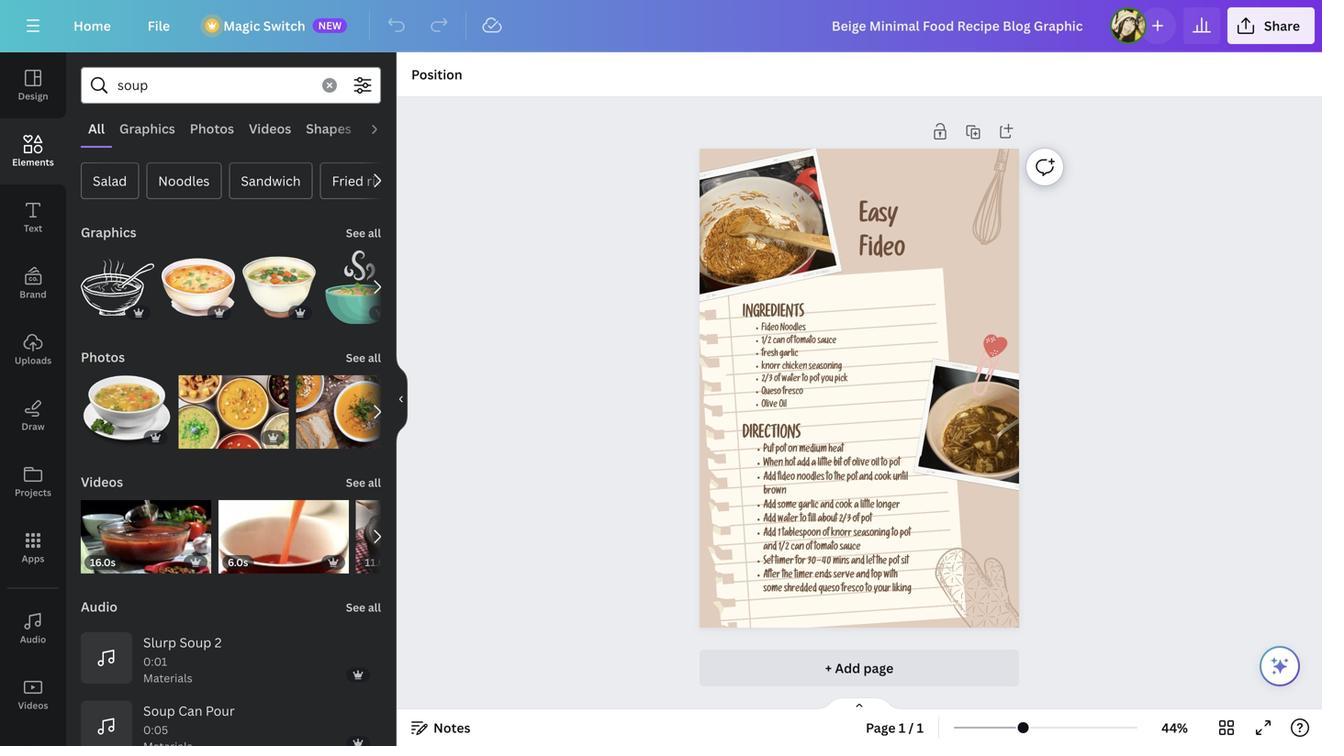 Task type: vqa. For each thing, say whether or not it's contained in the screenshot.
Canva
no



Task type: describe. For each thing, give the bounding box(es) containing it.
main menu bar
[[0, 0, 1322, 52]]

put pot on medium heat when hot add a little bit of olive oil to pot add fideo noodles to the pot and cook until brown add some garlic and cook a little longer add water to fill about 2/3 of pot add 1 tablespoon of knorr seasoning to pot and 1/2 can of tomato sauce set timer for 30-40 mins and let the pot sit after the timer ends serve and top with some shredded queso fresco to your liking
[[764, 445, 912, 596]]

materials, 5 seconds element
[[143, 722, 192, 747]]

add inside "button"
[[835, 660, 861, 677]]

home link
[[59, 7, 126, 44]]

magic
[[223, 17, 260, 34]]

1 horizontal spatial audio
[[81, 598, 118, 616]]

all for photos
[[368, 350, 381, 365]]

slurp
[[143, 634, 176, 652]]

bit
[[834, 459, 842, 470]]

audio inside side panel tab list
[[20, 634, 46, 646]]

see for videos
[[346, 475, 366, 490]]

and down olive
[[859, 473, 873, 484]]

1 horizontal spatial photos button
[[183, 111, 242, 146]]

apps button
[[0, 515, 66, 581]]

oil
[[779, 401, 787, 411]]

see all for photos
[[346, 350, 381, 365]]

11.0s
[[365, 556, 390, 569]]

hot
[[785, 459, 796, 470]]

44% button
[[1145, 714, 1205, 743]]

medium
[[799, 445, 827, 456]]

0 horizontal spatial a
[[812, 459, 816, 470]]

shredded
[[784, 585, 817, 596]]

can
[[178, 702, 202, 720]]

0 horizontal spatial the
[[782, 571, 793, 582]]

0 horizontal spatial timer
[[775, 557, 794, 568]]

heat
[[829, 445, 844, 456]]

0:01 materials
[[143, 654, 192, 686]]

see all for graphics
[[346, 225, 381, 241]]

garlic inside fideo noodles 1/2 can of tomato sauce fresh garlic knorr chicken seasoning 2/3 of water to pot you pick queso fresco olive oil
[[780, 350, 798, 360]]

you
[[821, 376, 833, 385]]

of down about
[[823, 529, 829, 540]]

draw button
[[0, 383, 66, 449]]

6.0s group
[[218, 489, 349, 574]]

1/2 inside fideo noodles 1/2 can of tomato sauce fresh garlic knorr chicken seasoning 2/3 of water to pot you pick queso fresco olive oil
[[762, 337, 771, 347]]

1 horizontal spatial little
[[861, 501, 875, 512]]

all for graphics
[[368, 225, 381, 241]]

fried
[[332, 172, 364, 190]]

1 horizontal spatial 1
[[899, 720, 906, 737]]

fresh
[[762, 350, 778, 360]]

ends
[[815, 571, 832, 582]]

of up queso
[[774, 376, 780, 385]]

on
[[788, 445, 798, 456]]

sandwich
[[241, 172, 301, 190]]

show pages image
[[815, 697, 904, 712]]

draw
[[21, 421, 45, 433]]

queso
[[819, 585, 840, 596]]

1 vertical spatial photos
[[81, 349, 125, 366]]

share button
[[1228, 7, 1315, 44]]

serve
[[834, 571, 855, 582]]

to down longer
[[892, 529, 898, 540]]

set
[[764, 557, 773, 568]]

notes
[[433, 720, 471, 737]]

1 horizontal spatial soup
[[180, 634, 211, 652]]

see all button for videos
[[344, 464, 383, 500]]

home
[[73, 17, 111, 34]]

see for photos
[[346, 350, 366, 365]]

shapes button
[[299, 111, 359, 146]]

fideo inside fideo noodles 1/2 can of tomato sauce fresh garlic knorr chicken seasoning 2/3 of water to pot you pick queso fresco olive oil
[[762, 324, 779, 334]]

pot down olive
[[847, 473, 858, 484]]

switch
[[263, 17, 306, 34]]

2 horizontal spatial audio button
[[359, 111, 410, 146]]

magic switch
[[223, 17, 306, 34]]

add
[[797, 459, 810, 470]]

2
[[215, 634, 222, 652]]

elements button
[[0, 118, 66, 185]]

see all for videos
[[346, 475, 381, 490]]

0 horizontal spatial cook
[[836, 501, 853, 512]]

noodles button
[[146, 163, 222, 199]]

fresco inside fideo noodles 1/2 can of tomato sauce fresh garlic knorr chicken seasoning 2/3 of water to pot you pick queso fresco olive oil
[[783, 388, 803, 398]]

+
[[825, 660, 832, 677]]

materials, 1 seconds element
[[143, 653, 192, 686]]

tablespoon
[[782, 529, 821, 540]]

fresco inside put pot on medium heat when hot add a little bit of olive oil to pot add fideo noodles to the pot and cook until brown add some garlic and cook a little longer add water to fill about 2/3 of pot add 1 tablespoon of knorr seasoning to pot and 1/2 can of tomato sauce set timer for 30-40 mins and let the pot sit after the timer ends serve and top with some shredded queso fresco to your liking
[[842, 585, 864, 596]]

fried rice button
[[320, 163, 402, 199]]

elements
[[12, 156, 54, 169]]

garlic inside put pot on medium heat when hot add a little bit of olive oil to pot add fideo noodles to the pot and cook until brown add some garlic and cook a little longer add water to fill about 2/3 of pot add 1 tablespoon of knorr seasoning to pot and 1/2 can of tomato sauce set timer for 30-40 mins and let the pot sit after the timer ends serve and top with some shredded queso fresco to your liking
[[799, 501, 819, 512]]

directions
[[743, 427, 801, 444]]

brown
[[764, 487, 787, 498]]

pour
[[206, 702, 235, 720]]

top
[[871, 571, 882, 582]]

2 horizontal spatial videos button
[[242, 111, 299, 146]]

design button
[[0, 52, 66, 118]]

see all button for graphics
[[344, 214, 383, 251]]

to left your
[[866, 585, 872, 596]]

longer
[[876, 501, 900, 512]]

salad
[[93, 172, 127, 190]]

Design title text field
[[817, 7, 1103, 44]]

0 vertical spatial cook
[[875, 473, 892, 484]]

materials
[[143, 671, 192, 686]]

apps
[[22, 553, 44, 565]]

mins
[[833, 557, 850, 568]]

11.0s group
[[356, 500, 486, 574]]

and left let
[[851, 557, 865, 568]]

new
[[318, 18, 342, 32]]

brand
[[20, 288, 47, 301]]

1 vertical spatial graphics button
[[79, 214, 138, 251]]

fideo noodles 1/2 can of tomato sauce fresh garlic knorr chicken seasoning 2/3 of water to pot you pick queso fresco olive oil
[[762, 324, 848, 411]]

olive
[[762, 401, 778, 411]]

2 horizontal spatial videos
[[249, 120, 291, 137]]

6.0s
[[228, 556, 248, 569]]

seasoning inside fideo noodles 1/2 can of tomato sauce fresh garlic knorr chicken seasoning 2/3 of water to pot you pick queso fresco olive oil
[[809, 363, 842, 372]]

0 vertical spatial graphics
[[119, 120, 175, 137]]

sauce inside fideo noodles 1/2 can of tomato sauce fresh garlic knorr chicken seasoning 2/3 of water to pot you pick queso fresco olive oil
[[818, 337, 837, 347]]

see for graphics
[[346, 225, 366, 241]]

vegetable soup image
[[81, 376, 171, 449]]

40
[[822, 557, 831, 568]]

1 horizontal spatial audio button
[[79, 589, 119, 625]]

text
[[24, 222, 42, 235]]

brand button
[[0, 251, 66, 317]]

water inside fideo noodles 1/2 can of tomato sauce fresh garlic knorr chicken seasoning 2/3 of water to pot you pick queso fresco olive oil
[[782, 376, 801, 385]]

sandwich button
[[229, 163, 313, 199]]

salad button
[[81, 163, 139, 199]]

tomato inside put pot on medium heat when hot add a little bit of olive oil to pot add fideo noodles to the pot and cook until brown add some garlic and cook a little longer add water to fill about 2/3 of pot add 1 tablespoon of knorr seasoning to pot and 1/2 can of tomato sauce set timer for 30-40 mins and let the pot sit after the timer ends serve and top with some shredded queso fresco to your liking
[[814, 543, 838, 554]]

2/3 inside fideo noodles 1/2 can of tomato sauce fresh garlic knorr chicken seasoning 2/3 of water to pot you pick queso fresco olive oil
[[762, 376, 773, 385]]

pot left on
[[776, 445, 787, 456]]

0 horizontal spatial audio button
[[0, 596, 66, 662]]

hide image
[[396, 355, 408, 444]]

chicken
[[782, 363, 807, 372]]

slurp soup 2
[[143, 634, 222, 652]]

to inside fideo noodles 1/2 can of tomato sauce fresh garlic knorr chicken seasoning 2/3 of water to pot you pick queso fresco olive oil
[[802, 376, 808, 385]]

fill
[[809, 515, 816, 526]]

can inside fideo noodles 1/2 can of tomato sauce fresh garlic knorr chicken seasoning 2/3 of water to pot you pick queso fresco olive oil
[[773, 337, 785, 347]]

oil
[[871, 459, 880, 470]]

Search elements search field
[[118, 68, 311, 103]]

0 vertical spatial some
[[778, 501, 797, 512]]

with
[[884, 571, 898, 582]]

for
[[796, 557, 806, 568]]



Task type: locate. For each thing, give the bounding box(es) containing it.
0 vertical spatial 2/3
[[762, 376, 773, 385]]

audio down 16.0s
[[81, 598, 118, 616]]

1 horizontal spatial fideo
[[860, 239, 905, 265]]

all for videos
[[368, 475, 381, 490]]

let
[[866, 557, 875, 568]]

water up tablespoon
[[778, 515, 799, 526]]

to right oil
[[881, 459, 888, 470]]

all up the 11.0s group
[[368, 475, 381, 490]]

of up "chicken"
[[787, 337, 793, 347]]

seasoning up let
[[854, 529, 890, 540]]

1 horizontal spatial photos
[[190, 120, 234, 137]]

1 vertical spatial audio
[[81, 598, 118, 616]]

1 all from the top
[[368, 225, 381, 241]]

1 horizontal spatial a
[[854, 501, 859, 512]]

30-
[[808, 557, 822, 568]]

tomato up 40
[[814, 543, 838, 554]]

2 see all from the top
[[346, 350, 381, 365]]

see all button
[[344, 214, 383, 251], [344, 339, 383, 376], [344, 464, 383, 500], [344, 589, 383, 625]]

1 vertical spatial noodles
[[781, 324, 806, 334]]

0 vertical spatial graphics button
[[112, 111, 183, 146]]

photos button down search elements search box
[[183, 111, 242, 146]]

fideo
[[778, 473, 795, 484]]

see all down 'fried rice' button at the top left of page
[[346, 225, 381, 241]]

noodles
[[158, 172, 210, 190], [781, 324, 806, 334]]

rice
[[367, 172, 390, 190]]

a right add
[[812, 459, 816, 470]]

fideo down ingredients
[[762, 324, 779, 334]]

pot up sit
[[900, 529, 911, 540]]

the right let
[[877, 557, 887, 568]]

2/3
[[762, 376, 773, 385], [839, 515, 851, 526]]

0 vertical spatial knorr
[[762, 363, 781, 372]]

1 vertical spatial timer
[[795, 571, 813, 582]]

0 vertical spatial garlic
[[780, 350, 798, 360]]

0 horizontal spatial videos
[[18, 700, 48, 712]]

audio button down apps
[[0, 596, 66, 662]]

1 horizontal spatial knorr
[[831, 529, 852, 540]]

0 horizontal spatial can
[[773, 337, 785, 347]]

1 left /
[[899, 720, 906, 737]]

and left the top
[[856, 571, 870, 582]]

videos
[[249, 120, 291, 137], [81, 473, 123, 491], [18, 700, 48, 712]]

0 vertical spatial timer
[[775, 557, 794, 568]]

1 vertical spatial videos button
[[79, 464, 125, 500]]

file
[[148, 17, 170, 34]]

cook down oil
[[875, 473, 892, 484]]

0 vertical spatial photos
[[190, 120, 234, 137]]

little left longer
[[861, 501, 875, 512]]

of right bit
[[844, 459, 851, 470]]

0 vertical spatial a
[[812, 459, 816, 470]]

1 vertical spatial little
[[861, 501, 875, 512]]

a left longer
[[854, 501, 859, 512]]

see all for audio
[[346, 600, 381, 615]]

photos button right uploads
[[79, 339, 127, 376]]

see up homemade pumpkin soup image
[[346, 350, 366, 365]]

the
[[835, 473, 845, 484], [877, 557, 887, 568], [782, 571, 793, 582]]

knorr down about
[[831, 529, 852, 540]]

0 horizontal spatial 1/2
[[762, 337, 771, 347]]

photos down search elements search box
[[190, 120, 234, 137]]

fideo
[[860, 239, 905, 265], [762, 324, 779, 334]]

seasoning
[[809, 363, 842, 372], [854, 529, 890, 540]]

noodles
[[797, 473, 825, 484]]

0:05
[[143, 723, 168, 738]]

2/3 up queso
[[762, 376, 773, 385]]

0 vertical spatial sauce
[[818, 337, 837, 347]]

1/2 inside put pot on medium heat when hot add a little bit of olive oil to pot add fideo noodles to the pot and cook until brown add some garlic and cook a little longer add water to fill about 2/3 of pot add 1 tablespoon of knorr seasoning to pot and 1/2 can of tomato sauce set timer for 30-40 mins and let the pot sit after the timer ends serve and top with some shredded queso fresco to your liking
[[779, 543, 789, 554]]

2 vertical spatial videos button
[[0, 662, 66, 728]]

1 horizontal spatial videos button
[[79, 464, 125, 500]]

noodles down ingredients
[[781, 324, 806, 334]]

see all button for audio
[[344, 589, 383, 625]]

a
[[812, 459, 816, 470], [854, 501, 859, 512]]

4 all from the top
[[368, 600, 381, 615]]

0 vertical spatial photos button
[[183, 111, 242, 146]]

and up set
[[764, 543, 777, 554]]

pot left sit
[[889, 557, 900, 568]]

photos button
[[183, 111, 242, 146], [79, 339, 127, 376]]

pot
[[810, 376, 820, 385], [776, 445, 787, 456], [890, 459, 900, 470], [847, 473, 858, 484], [861, 515, 872, 526], [900, 529, 911, 540], [889, 557, 900, 568]]

design
[[18, 90, 48, 102]]

some down brown
[[778, 501, 797, 512]]

group
[[162, 240, 235, 324], [242, 240, 316, 324], [81, 251, 154, 324], [323, 251, 397, 324], [81, 365, 171, 449], [179, 365, 289, 449], [296, 376, 406, 449]]

garlic up "chicken"
[[780, 350, 798, 360]]

see
[[346, 225, 366, 241], [346, 350, 366, 365], [346, 475, 366, 490], [346, 600, 366, 615]]

olive
[[852, 459, 870, 470]]

side panel tab list
[[0, 52, 66, 747]]

see all down homemade pumpkin soup image
[[346, 475, 381, 490]]

0 vertical spatial audio
[[366, 120, 403, 137]]

garlic up the fill
[[799, 501, 819, 512]]

0 horizontal spatial soup
[[143, 702, 175, 720]]

1 vertical spatial sauce
[[840, 543, 861, 554]]

garlic
[[780, 350, 798, 360], [799, 501, 819, 512]]

1/2 down tablespoon
[[779, 543, 789, 554]]

some down after
[[764, 585, 782, 596]]

position button
[[404, 60, 470, 89]]

pot up until
[[890, 459, 900, 470]]

file button
[[133, 7, 185, 44]]

noodles inside button
[[158, 172, 210, 190]]

seasoning inside put pot on medium heat when hot add a little bit of olive oil to pot add fideo noodles to the pot and cook until brown add some garlic and cook a little longer add water to fill about 2/3 of pot add 1 tablespoon of knorr seasoning to pot and 1/2 can of tomato sauce set timer for 30-40 mins and let the pot sit after the timer ends serve and top with some shredded queso fresco to your liking
[[854, 529, 890, 540]]

0 vertical spatial little
[[818, 459, 832, 470]]

1 vertical spatial cook
[[836, 501, 853, 512]]

pot right about
[[861, 515, 872, 526]]

your
[[874, 585, 891, 596]]

0 vertical spatial 1/2
[[762, 337, 771, 347]]

ingredients
[[743, 306, 804, 322]]

0 horizontal spatial fideo
[[762, 324, 779, 334]]

0 horizontal spatial audio
[[20, 634, 46, 646]]

videos inside side panel tab list
[[18, 700, 48, 712]]

see down 11.0s at the bottom of page
[[346, 600, 366, 615]]

2 vertical spatial videos
[[18, 700, 48, 712]]

hot soup in a bowl image
[[323, 251, 397, 324]]

1/2 up the fresh
[[762, 337, 771, 347]]

audio button
[[359, 111, 410, 146], [79, 589, 119, 625], [0, 596, 66, 662]]

pick
[[835, 376, 848, 385]]

pot inside fideo noodles 1/2 can of tomato sauce fresh garlic knorr chicken seasoning 2/3 of water to pot you pick queso fresco olive oil
[[810, 376, 820, 385]]

position
[[411, 66, 463, 83]]

0 horizontal spatial sauce
[[818, 337, 837, 347]]

0 vertical spatial videos
[[249, 120, 291, 137]]

some
[[778, 501, 797, 512], [764, 585, 782, 596]]

soup
[[180, 634, 211, 652], [143, 702, 175, 720]]

audio button down 16.0s
[[79, 589, 119, 625]]

2 see all button from the top
[[344, 339, 383, 376]]

1 vertical spatial some
[[764, 585, 782, 596]]

all
[[368, 225, 381, 241], [368, 350, 381, 365], [368, 475, 381, 490], [368, 600, 381, 615]]

0 horizontal spatial photos
[[81, 349, 125, 366]]

graphics button down salad button
[[79, 214, 138, 251]]

2 vertical spatial audio
[[20, 634, 46, 646]]

page
[[864, 660, 894, 677]]

soup left 2
[[180, 634, 211, 652]]

1 horizontal spatial the
[[835, 473, 845, 484]]

1 horizontal spatial 1/2
[[779, 543, 789, 554]]

/
[[909, 720, 914, 737]]

1 vertical spatial a
[[854, 501, 859, 512]]

all left hide image
[[368, 350, 381, 365]]

44%
[[1162, 720, 1188, 737]]

about
[[818, 515, 838, 526]]

3 see from the top
[[346, 475, 366, 490]]

4 see all button from the top
[[344, 589, 383, 625]]

1 horizontal spatial fresco
[[842, 585, 864, 596]]

1 vertical spatial soup
[[143, 702, 175, 720]]

all down 11.0s at the bottom of page
[[368, 600, 381, 615]]

3 all from the top
[[368, 475, 381, 490]]

fresco up oil
[[783, 388, 803, 398]]

vegan soups variety. various vegetable soups image
[[179, 376, 289, 449]]

photos up vegetable soup image
[[81, 349, 125, 366]]

see all button left hide image
[[344, 339, 383, 376]]

see all button for photos
[[344, 339, 383, 376]]

1 vertical spatial tomato
[[814, 543, 838, 554]]

1 vertical spatial the
[[877, 557, 887, 568]]

2 vertical spatial the
[[782, 571, 793, 582]]

1 vertical spatial 1/2
[[779, 543, 789, 554]]

noodles right salad
[[158, 172, 210, 190]]

see all button down 11.0s at the bottom of page
[[344, 589, 383, 625]]

audio up rice
[[366, 120, 403, 137]]

fresco
[[783, 388, 803, 398], [842, 585, 864, 596]]

4 see all from the top
[[346, 600, 381, 615]]

0 horizontal spatial knorr
[[762, 363, 781, 372]]

tomato inside fideo noodles 1/2 can of tomato sauce fresh garlic knorr chicken seasoning 2/3 of water to pot you pick queso fresco olive oil
[[794, 337, 816, 347]]

uploads
[[15, 354, 52, 367]]

until
[[893, 473, 908, 484]]

knorr inside put pot on medium heat when hot add a little bit of olive oil to pot add fideo noodles to the pot and cook until brown add some garlic and cook a little longer add water to fill about 2/3 of pot add 1 tablespoon of knorr seasoning to pot and 1/2 can of tomato sauce set timer for 30-40 mins and let the pot sit after the timer ends serve and top with some shredded queso fresco to your liking
[[831, 529, 852, 540]]

1 inside put pot on medium heat when hot add a little bit of olive oil to pot add fideo noodles to the pot and cook until brown add some garlic and cook a little longer add water to fill about 2/3 of pot add 1 tablespoon of knorr seasoning to pot and 1/2 can of tomato sauce set timer for 30-40 mins and let the pot sit after the timer ends serve and top with some shredded queso fresco to your liking
[[778, 529, 781, 540]]

2/3 right about
[[839, 515, 851, 526]]

0 vertical spatial tomato
[[794, 337, 816, 347]]

little
[[818, 459, 832, 470], [861, 501, 875, 512]]

seasoning up you
[[809, 363, 842, 372]]

see all button down homemade pumpkin soup image
[[344, 464, 383, 500]]

3 see all from the top
[[346, 475, 381, 490]]

all for audio
[[368, 600, 381, 615]]

easy fideo
[[860, 205, 905, 265]]

water inside put pot on medium heat when hot add a little bit of olive oil to pot add fideo noodles to the pot and cook until brown add some garlic and cook a little longer add water to fill about 2/3 of pot add 1 tablespoon of knorr seasoning to pot and 1/2 can of tomato sauce set timer for 30-40 mins and let the pot sit after the timer ends serve and top with some shredded queso fresco to your liking
[[778, 515, 799, 526]]

2 see from the top
[[346, 350, 366, 365]]

timer down for
[[795, 571, 813, 582]]

soup can pour
[[143, 702, 235, 720]]

1 horizontal spatial videos
[[81, 473, 123, 491]]

1 left tablespoon
[[778, 529, 781, 540]]

shapes
[[306, 120, 352, 137]]

and up about
[[820, 501, 834, 512]]

audio button up rice
[[359, 111, 410, 146]]

0 horizontal spatial videos button
[[0, 662, 66, 728]]

watercolor soup ,hand painted vector illustration image
[[162, 251, 235, 324]]

queso
[[762, 388, 781, 398]]

+ add page
[[825, 660, 894, 677]]

can up for
[[791, 543, 804, 554]]

1 vertical spatial seasoning
[[854, 529, 890, 540]]

of right about
[[853, 515, 860, 526]]

can inside put pot on medium heat when hot add a little bit of olive oil to pot add fideo noodles to the pot and cook until brown add some garlic and cook a little longer add water to fill about 2/3 of pot add 1 tablespoon of knorr seasoning to pot and 1/2 can of tomato sauce set timer for 30-40 mins and let the pot sit after the timer ends serve and top with some shredded queso fresco to your liking
[[791, 543, 804, 554]]

1 see all button from the top
[[344, 214, 383, 251]]

all down rice
[[368, 225, 381, 241]]

0 horizontal spatial photos button
[[79, 339, 127, 376]]

0 horizontal spatial little
[[818, 459, 832, 470]]

fried rice
[[332, 172, 390, 190]]

2 horizontal spatial the
[[877, 557, 887, 568]]

little left bit
[[818, 459, 832, 470]]

16.0s
[[90, 556, 116, 569]]

sit
[[901, 557, 909, 568]]

sauce up you
[[818, 337, 837, 347]]

sauce inside put pot on medium heat when hot add a little bit of olive oil to pot add fideo noodles to the pot and cook until brown add some garlic and cook a little longer add water to fill about 2/3 of pot add 1 tablespoon of knorr seasoning to pot and 1/2 can of tomato sauce set timer for 30-40 mins and let the pot sit after the timer ends serve and top with some shredded queso fresco to your liking
[[840, 543, 861, 554]]

knorr inside fideo noodles 1/2 can of tomato sauce fresh garlic knorr chicken seasoning 2/3 of water to pot you pick queso fresco olive oil
[[762, 363, 781, 372]]

to right noodles
[[826, 473, 833, 484]]

to down "chicken"
[[802, 376, 808, 385]]

1 vertical spatial garlic
[[799, 501, 819, 512]]

when
[[764, 459, 783, 470]]

see all button down 'fried rice' button at the top left of page
[[344, 214, 383, 251]]

graphics right all button
[[119, 120, 175, 137]]

0 vertical spatial can
[[773, 337, 785, 347]]

see all
[[346, 225, 381, 241], [346, 350, 381, 365], [346, 475, 381, 490], [346, 600, 381, 615]]

fresco down serve
[[842, 585, 864, 596]]

homemade pumpkin soup image
[[296, 376, 406, 449]]

graphics down salad button
[[81, 224, 136, 241]]

1 vertical spatial graphics
[[81, 224, 136, 241]]

see for audio
[[346, 600, 366, 615]]

1 see from the top
[[346, 225, 366, 241]]

videos button
[[242, 111, 299, 146], [79, 464, 125, 500], [0, 662, 66, 728]]

0 vertical spatial fideo
[[860, 239, 905, 265]]

canva assistant image
[[1269, 656, 1291, 678]]

3 see all button from the top
[[344, 464, 383, 500]]

pot left you
[[810, 376, 820, 385]]

0 vertical spatial soup
[[180, 634, 211, 652]]

all button
[[81, 111, 112, 146]]

after
[[764, 571, 781, 582]]

see all up homemade pumpkin soup image
[[346, 350, 381, 365]]

knorr
[[762, 363, 781, 372], [831, 529, 852, 540]]

4 see from the top
[[346, 600, 366, 615]]

and
[[859, 473, 873, 484], [820, 501, 834, 512], [764, 543, 777, 554], [851, 557, 865, 568], [856, 571, 870, 582]]

0 vertical spatial seasoning
[[809, 363, 842, 372]]

notes button
[[404, 714, 478, 743]]

of up 30-
[[806, 543, 813, 554]]

1 horizontal spatial sauce
[[840, 543, 861, 554]]

to left the fill
[[800, 515, 807, 526]]

cook up about
[[836, 501, 853, 512]]

2/3 inside put pot on medium heat when hot add a little bit of olive oil to pot add fideo noodles to the pot and cook until brown add some garlic and cook a little longer add water to fill about 2/3 of pot add 1 tablespoon of knorr seasoning to pot and 1/2 can of tomato sauce set timer for 30-40 mins and let the pot sit after the timer ends serve and top with some shredded queso fresco to your liking
[[839, 515, 851, 526]]

1 right /
[[917, 720, 924, 737]]

1 horizontal spatial 2/3
[[839, 515, 851, 526]]

0 horizontal spatial seasoning
[[809, 363, 842, 372]]

page 1 / 1
[[866, 720, 924, 737]]

0 vertical spatial the
[[835, 473, 845, 484]]

2 horizontal spatial 1
[[917, 720, 924, 737]]

0 vertical spatial videos button
[[242, 111, 299, 146]]

1 vertical spatial fresco
[[842, 585, 864, 596]]

cook
[[875, 473, 892, 484], [836, 501, 853, 512]]

can
[[773, 337, 785, 347], [791, 543, 804, 554]]

noodles inside fideo noodles 1/2 can of tomato sauce fresh garlic knorr chicken seasoning 2/3 of water to pot you pick queso fresco olive oil
[[781, 324, 806, 334]]

knorr down the fresh
[[762, 363, 781, 372]]

the right after
[[782, 571, 793, 582]]

text button
[[0, 185, 66, 251]]

16.0s group
[[81, 489, 211, 574]]

0 vertical spatial fresco
[[783, 388, 803, 398]]

0 horizontal spatial fresco
[[783, 388, 803, 398]]

veggie soup watercolor image
[[242, 251, 316, 324]]

0:01
[[143, 654, 167, 669]]

soup up 0:05
[[143, 702, 175, 720]]

1 horizontal spatial cook
[[875, 473, 892, 484]]

0 vertical spatial noodles
[[158, 172, 210, 190]]

1 vertical spatial fideo
[[762, 324, 779, 334]]

2 horizontal spatial audio
[[366, 120, 403, 137]]

audio down apps
[[20, 634, 46, 646]]

liking
[[893, 585, 912, 596]]

projects button
[[0, 449, 66, 515]]

1 horizontal spatial timer
[[795, 571, 813, 582]]

tomato up "chicken"
[[794, 337, 816, 347]]

1 vertical spatial photos button
[[79, 339, 127, 376]]

put
[[764, 445, 774, 456]]

0 horizontal spatial 2/3
[[762, 376, 773, 385]]

1 see all from the top
[[346, 225, 381, 241]]

timer right set
[[775, 557, 794, 568]]

1 vertical spatial can
[[791, 543, 804, 554]]

1 vertical spatial knorr
[[831, 529, 852, 540]]

see down homemade pumpkin soup image
[[346, 475, 366, 490]]

1/2
[[762, 337, 771, 347], [779, 543, 789, 554]]

1 horizontal spatial can
[[791, 543, 804, 554]]

page
[[866, 720, 896, 737]]

water down "chicken"
[[782, 376, 801, 385]]

easy
[[860, 205, 898, 231]]

of
[[787, 337, 793, 347], [774, 376, 780, 385], [844, 459, 851, 470], [853, 515, 860, 526], [823, 529, 829, 540], [806, 543, 813, 554]]

sauce up mins
[[840, 543, 861, 554]]

the down bit
[[835, 473, 845, 484]]

graphics button right all
[[112, 111, 183, 146]]

1 horizontal spatial seasoning
[[854, 529, 890, 540]]

1 vertical spatial water
[[778, 515, 799, 526]]

0 horizontal spatial noodles
[[158, 172, 210, 190]]

see all down 11.0s at the bottom of page
[[346, 600, 381, 615]]

0 horizontal spatial 1
[[778, 529, 781, 540]]

can up the fresh
[[773, 337, 785, 347]]

see down 'fried rice' button at the top left of page
[[346, 225, 366, 241]]

fideo down easy
[[860, 239, 905, 265]]

2 all from the top
[[368, 350, 381, 365]]

1
[[778, 529, 781, 540], [899, 720, 906, 737], [917, 720, 924, 737]]

1 vertical spatial videos
[[81, 473, 123, 491]]



